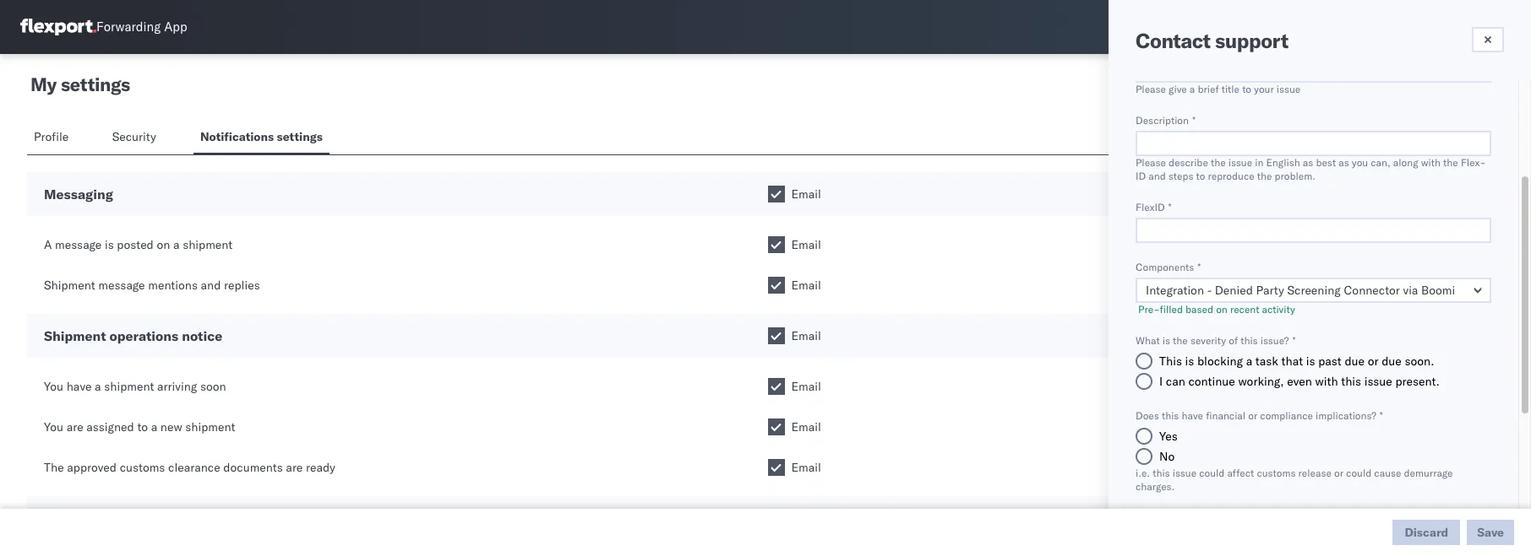 Task type: vqa. For each thing, say whether or not it's contained in the screenshot.
first Bosch from the right
no



Task type: describe. For each thing, give the bounding box(es) containing it.
new
[[160, 420, 182, 435]]

is right that
[[1306, 354, 1315, 369]]

flexid
[[1136, 201, 1165, 214]]

shipment operations notice
[[44, 328, 222, 345]]

1 could from the left
[[1199, 467, 1225, 480]]

you
[[1352, 156, 1368, 169]]

description *
[[1136, 114, 1196, 127]]

Integration - Denied Party Screening Connector via Boomi text field
[[1136, 278, 1492, 303]]

issue?
[[1261, 335, 1289, 347]]

implications?
[[1316, 410, 1376, 423]]

i
[[1159, 374, 1163, 390]]

issue inside "please describe the issue in english as best as you can, along with the flex- id and steps to reproduce the problem."
[[1229, 156, 1253, 169]]

reproduce
[[1208, 170, 1255, 183]]

0 horizontal spatial have
[[66, 379, 92, 395]]

please for please describe the issue in english as best as you can, along with the flex- id and steps to reproduce the problem.
[[1136, 156, 1166, 169]]

can
[[1166, 374, 1186, 390]]

2 could from the left
[[1346, 467, 1372, 480]]

description
[[1136, 114, 1189, 127]]

* right issue?
[[1293, 335, 1296, 347]]

recent
[[1230, 303, 1260, 316]]

app
[[164, 19, 187, 35]]

title
[[1222, 83, 1240, 95]]

filled
[[1160, 303, 1183, 316]]

severity
[[1191, 335, 1226, 347]]

clearance
[[168, 461, 220, 476]]

the up "this"
[[1173, 335, 1188, 347]]

release
[[1299, 467, 1332, 480]]

or inside the i.e. this issue could affect customs release or could cause demurrage charges.
[[1334, 467, 1344, 480]]

email for shipment message mentions and replies
[[791, 278, 821, 293]]

present.
[[1396, 374, 1440, 390]]

support
[[1215, 28, 1288, 53]]

you are assigned to a new shipment
[[44, 420, 235, 435]]

blocking
[[1197, 354, 1243, 369]]

profile button
[[27, 122, 78, 155]]

you have a shipment arriving soon
[[44, 379, 226, 395]]

contact
[[1136, 28, 1211, 53]]

affect
[[1228, 467, 1254, 480]]

this is blocking a task that is past due or due soon.
[[1159, 354, 1435, 369]]

shipment message mentions and replies
[[44, 278, 260, 293]]

shipment for shipment operations notice
[[44, 328, 106, 345]]

assigned
[[86, 420, 134, 435]]

the left the flex-
[[1444, 156, 1458, 169]]

1 horizontal spatial are
[[286, 461, 303, 476]]

in
[[1255, 156, 1264, 169]]

past
[[1318, 354, 1342, 369]]

compliance
[[1260, 410, 1313, 423]]

0 horizontal spatial on
[[157, 237, 170, 253]]

components
[[1136, 261, 1194, 274]]

email for the approved customs clearance documents are ready
[[791, 461, 821, 476]]

Search Shipments (/) text field
[[1208, 14, 1371, 40]]

email for you are assigned to a new shipment
[[791, 420, 821, 435]]

the up reproduce
[[1211, 156, 1226, 169]]

your
[[1254, 83, 1274, 95]]

pre-filled based on recent activity
[[1136, 303, 1295, 316]]

replies
[[224, 278, 260, 293]]

is right "this"
[[1185, 354, 1194, 369]]

a
[[44, 237, 52, 253]]

continue
[[1189, 374, 1235, 390]]

what is the severity of this issue? *
[[1136, 335, 1296, 347]]

2 due from the left
[[1382, 354, 1402, 369]]

1 horizontal spatial have
[[1182, 410, 1203, 423]]

you for you have a shipment arriving soon
[[44, 379, 63, 395]]

please for please give a brief title to your issue
[[1136, 83, 1166, 95]]

* right implications?
[[1380, 410, 1383, 423]]

email for messaging
[[791, 187, 821, 202]]

of
[[1229, 335, 1238, 347]]

email for shipment operations notice
[[791, 329, 821, 344]]

issue left present.
[[1365, 374, 1393, 390]]

based
[[1186, 303, 1214, 316]]

the approved customs clearance documents are ready
[[44, 461, 335, 476]]

best
[[1316, 156, 1336, 169]]

contact support
[[1136, 28, 1288, 53]]

forwarding
[[96, 19, 161, 35]]

message for shipment
[[98, 278, 145, 293]]

can,
[[1371, 156, 1391, 169]]

a up assigned
[[95, 379, 101, 395]]

this
[[1159, 354, 1182, 369]]

os button
[[1472, 8, 1511, 46]]

a left task
[[1246, 354, 1253, 369]]

give
[[1169, 83, 1187, 95]]

please give a brief title to your issue
[[1136, 83, 1301, 95]]

a left new
[[151, 420, 157, 435]]

shipment for new
[[185, 420, 235, 435]]

id
[[1136, 170, 1146, 183]]

this up yes
[[1162, 410, 1179, 423]]

soon.
[[1405, 354, 1435, 369]]

components *
[[1136, 261, 1201, 274]]

activity
[[1262, 303, 1295, 316]]

flex-
[[1461, 156, 1486, 169]]

a message is posted on a shipment
[[44, 237, 233, 253]]

security button
[[105, 122, 166, 155]]

describe
[[1169, 156, 1208, 169]]

2 as from the left
[[1339, 156, 1349, 169]]

and inside "please describe the issue in english as best as you can, along with the flex- id and steps to reproduce the problem."
[[1149, 170, 1166, 183]]

pre-
[[1138, 303, 1160, 316]]

does
[[1136, 410, 1159, 423]]

charges.
[[1136, 481, 1175, 494]]

2 horizontal spatial to
[[1242, 83, 1252, 95]]



Task type: locate. For each thing, give the bounding box(es) containing it.
None checkbox
[[768, 186, 785, 203], [768, 237, 785, 254], [768, 328, 785, 345], [768, 460, 785, 477], [768, 186, 785, 203], [768, 237, 785, 254], [768, 328, 785, 345], [768, 460, 785, 477]]

financial
[[1206, 410, 1246, 423]]

or right the 'past' on the right bottom of the page
[[1368, 354, 1379, 369]]

shipment
[[44, 278, 95, 293], [44, 328, 106, 345]]

1 horizontal spatial and
[[1149, 170, 1166, 183]]

2 shipment from the top
[[44, 328, 106, 345]]

are
[[66, 420, 83, 435], [286, 461, 303, 476]]

notifications
[[200, 129, 274, 145]]

the down in
[[1257, 170, 1272, 183]]

demurrage
[[1404, 467, 1453, 480]]

1 horizontal spatial with
[[1421, 156, 1441, 169]]

settings right notifications
[[277, 129, 323, 145]]

0 horizontal spatial due
[[1345, 354, 1365, 369]]

you for you are assigned to a new shipment
[[44, 420, 63, 435]]

settings inside button
[[277, 129, 323, 145]]

shipment up replies
[[183, 237, 233, 253]]

due
[[1345, 354, 1365, 369], [1382, 354, 1402, 369]]

to down describe
[[1196, 170, 1205, 183]]

1 due from the left
[[1345, 354, 1365, 369]]

0 horizontal spatial could
[[1199, 467, 1225, 480]]

my
[[30, 73, 57, 96]]

* for flexid *
[[1168, 201, 1172, 214]]

0 vertical spatial with
[[1421, 156, 1441, 169]]

this right "of"
[[1241, 335, 1258, 347]]

1 shipment from the top
[[44, 278, 95, 293]]

due left the soon.
[[1382, 354, 1402, 369]]

4 email from the top
[[791, 329, 821, 344]]

is right what at the bottom of the page
[[1163, 335, 1170, 347]]

0 vertical spatial have
[[66, 379, 92, 395]]

my settings
[[30, 73, 130, 96]]

None text field
[[1136, 131, 1492, 156]]

i.e.
[[1136, 467, 1150, 480]]

2 horizontal spatial or
[[1368, 354, 1379, 369]]

2 vertical spatial to
[[137, 420, 148, 435]]

the
[[44, 461, 64, 476]]

0 horizontal spatial settings
[[61, 73, 130, 96]]

or right financial
[[1248, 410, 1258, 423]]

cause
[[1374, 467, 1402, 480]]

please up id
[[1136, 156, 1166, 169]]

None text field
[[1136, 57, 1492, 83], [1136, 218, 1492, 243], [1136, 57, 1492, 83], [1136, 218, 1492, 243]]

1 vertical spatial on
[[1216, 303, 1228, 316]]

does this have financial or compliance implications? *
[[1136, 410, 1383, 423]]

0 vertical spatial are
[[66, 420, 83, 435]]

mentions
[[148, 278, 198, 293]]

is left posted
[[105, 237, 114, 253]]

1 vertical spatial to
[[1196, 170, 1205, 183]]

please left give
[[1136, 83, 1166, 95]]

this inside the i.e. this issue could affect customs release or could cause demurrage charges.
[[1153, 467, 1170, 480]]

i can continue working, even with this issue present.
[[1159, 374, 1440, 390]]

0 vertical spatial please
[[1136, 83, 1166, 95]]

0 vertical spatial shipment
[[44, 278, 95, 293]]

settings for my settings
[[61, 73, 130, 96]]

are left the ready
[[286, 461, 303, 476]]

please
[[1136, 83, 1166, 95], [1136, 156, 1166, 169]]

* right components
[[1198, 261, 1201, 274]]

profile
[[34, 129, 69, 145]]

1 vertical spatial please
[[1136, 156, 1166, 169]]

2 vertical spatial or
[[1334, 467, 1344, 480]]

1 vertical spatial you
[[44, 420, 63, 435]]

as left best
[[1303, 156, 1314, 169]]

english
[[1266, 156, 1300, 169]]

with inside "please describe the issue in english as best as you can, along with the flex- id and steps to reproduce the problem."
[[1421, 156, 1441, 169]]

please inside "please describe the issue in english as best as you can, along with the flex- id and steps to reproduce the problem."
[[1136, 156, 1166, 169]]

customs
[[120, 461, 165, 476], [1257, 467, 1296, 480]]

* for description *
[[1192, 114, 1196, 127]]

2 you from the top
[[44, 420, 63, 435]]

1 email from the top
[[791, 187, 821, 202]]

0 horizontal spatial to
[[137, 420, 148, 435]]

on right posted
[[157, 237, 170, 253]]

os
[[1483, 20, 1500, 33]]

1 horizontal spatial due
[[1382, 354, 1402, 369]]

* for components *
[[1198, 261, 1201, 274]]

issue down no
[[1173, 467, 1197, 480]]

customs down you are assigned to a new shipment
[[120, 461, 165, 476]]

0 horizontal spatial with
[[1315, 374, 1338, 390]]

shipment left operations
[[44, 328, 106, 345]]

shipment right new
[[185, 420, 235, 435]]

even
[[1287, 374, 1312, 390]]

0 vertical spatial shipment
[[183, 237, 233, 253]]

have up assigned
[[66, 379, 92, 395]]

1 horizontal spatial customs
[[1257, 467, 1296, 480]]

a
[[1190, 83, 1195, 95], [173, 237, 180, 253], [1246, 354, 1253, 369], [95, 379, 101, 395], [151, 420, 157, 435]]

a right give
[[1190, 83, 1195, 95]]

1 as from the left
[[1303, 156, 1314, 169]]

along
[[1393, 156, 1419, 169]]

0 vertical spatial settings
[[61, 73, 130, 96]]

as left you
[[1339, 156, 1349, 169]]

2 email from the top
[[791, 237, 821, 253]]

issue right your
[[1277, 83, 1301, 95]]

message right a
[[55, 237, 102, 253]]

issue inside the i.e. this issue could affect customs release or could cause demurrage charges.
[[1173, 467, 1197, 480]]

1 horizontal spatial settings
[[277, 129, 323, 145]]

to right title
[[1242, 83, 1252, 95]]

1 vertical spatial are
[[286, 461, 303, 476]]

0 vertical spatial message
[[55, 237, 102, 253]]

1 vertical spatial message
[[98, 278, 145, 293]]

documents
[[223, 461, 283, 476]]

message for a
[[55, 237, 102, 253]]

on right "based"
[[1216, 303, 1228, 316]]

1 vertical spatial shipment
[[44, 328, 106, 345]]

0 vertical spatial and
[[1149, 170, 1166, 183]]

* right description
[[1192, 114, 1196, 127]]

1 horizontal spatial on
[[1216, 303, 1228, 316]]

this down the 'past' on the right bottom of the page
[[1341, 374, 1362, 390]]

1 please from the top
[[1136, 83, 1166, 95]]

approved
[[67, 461, 117, 476]]

no
[[1159, 450, 1175, 465]]

0 horizontal spatial or
[[1248, 410, 1258, 423]]

notifications settings button
[[193, 122, 329, 155]]

*
[[1192, 114, 1196, 127], [1168, 201, 1172, 214], [1198, 261, 1201, 274], [1293, 335, 1296, 347], [1380, 410, 1383, 423]]

this up charges.
[[1153, 467, 1170, 480]]

1 vertical spatial and
[[201, 278, 221, 293]]

1 horizontal spatial could
[[1346, 467, 1372, 480]]

settings right my
[[61, 73, 130, 96]]

or
[[1368, 354, 1379, 369], [1248, 410, 1258, 423], [1334, 467, 1344, 480]]

to
[[1242, 83, 1252, 95], [1196, 170, 1205, 183], [137, 420, 148, 435]]

shipment up you are assigned to a new shipment
[[104, 379, 154, 395]]

brief
[[1198, 83, 1219, 95]]

forwarding app link
[[20, 19, 187, 35]]

the
[[1211, 156, 1226, 169], [1444, 156, 1458, 169], [1257, 170, 1272, 183], [1173, 335, 1188, 347]]

please describe the issue in english as best as you can, along with the flex- id and steps to reproduce the problem.
[[1136, 156, 1486, 183]]

1 vertical spatial have
[[1182, 410, 1203, 423]]

shipment down a
[[44, 278, 95, 293]]

working,
[[1238, 374, 1284, 390]]

2 vertical spatial shipment
[[185, 420, 235, 435]]

0 vertical spatial you
[[44, 379, 63, 395]]

2 please from the top
[[1136, 156, 1166, 169]]

3 email from the top
[[791, 278, 821, 293]]

flexport. image
[[20, 19, 96, 35]]

ready
[[306, 461, 335, 476]]

that
[[1282, 354, 1303, 369]]

posted
[[117, 237, 154, 253]]

steps
[[1169, 170, 1194, 183]]

a up mentions
[[173, 237, 180, 253]]

or right release
[[1334, 467, 1344, 480]]

0 horizontal spatial and
[[201, 278, 221, 293]]

with right along
[[1421, 156, 1441, 169]]

messaging
[[44, 186, 113, 203]]

task
[[1256, 354, 1279, 369]]

1 you from the top
[[44, 379, 63, 395]]

this
[[1241, 335, 1258, 347], [1341, 374, 1362, 390], [1162, 410, 1179, 423], [1153, 467, 1170, 480]]

shipment for a
[[183, 237, 233, 253]]

and
[[1149, 170, 1166, 183], [201, 278, 221, 293]]

message down posted
[[98, 278, 145, 293]]

could left "affect"
[[1199, 467, 1225, 480]]

5 email from the top
[[791, 379, 821, 395]]

security
[[112, 129, 156, 145]]

customs inside the i.e. this issue could affect customs release or could cause demurrage charges.
[[1257, 467, 1296, 480]]

0 horizontal spatial are
[[66, 420, 83, 435]]

1 vertical spatial settings
[[277, 129, 323, 145]]

could
[[1199, 467, 1225, 480], [1346, 467, 1372, 480]]

* right flexid
[[1168, 201, 1172, 214]]

0 horizontal spatial as
[[1303, 156, 1314, 169]]

1 horizontal spatial to
[[1196, 170, 1205, 183]]

0 horizontal spatial customs
[[120, 461, 165, 476]]

email for you have a shipment arriving soon
[[791, 379, 821, 395]]

yes
[[1159, 429, 1178, 445]]

notifications settings
[[200, 129, 323, 145]]

and left replies
[[201, 278, 221, 293]]

0 vertical spatial on
[[157, 237, 170, 253]]

settings for notifications settings
[[277, 129, 323, 145]]

could left cause
[[1346, 467, 1372, 480]]

1 vertical spatial with
[[1315, 374, 1338, 390]]

operations
[[109, 328, 179, 345]]

with down the 'past' on the right bottom of the page
[[1315, 374, 1338, 390]]

soon
[[200, 379, 226, 395]]

have left financial
[[1182, 410, 1203, 423]]

arriving
[[157, 379, 197, 395]]

7 email from the top
[[791, 461, 821, 476]]

to left new
[[137, 420, 148, 435]]

1 vertical spatial shipment
[[104, 379, 154, 395]]

what
[[1136, 335, 1160, 347]]

issue up reproduce
[[1229, 156, 1253, 169]]

you
[[44, 379, 63, 395], [44, 420, 63, 435]]

are left assigned
[[66, 420, 83, 435]]

due right the 'past' on the right bottom of the page
[[1345, 354, 1365, 369]]

settings
[[61, 73, 130, 96], [277, 129, 323, 145]]

None checkbox
[[768, 277, 785, 294], [768, 379, 785, 396], [768, 419, 785, 436], [768, 277, 785, 294], [768, 379, 785, 396], [768, 419, 785, 436]]

and right id
[[1149, 170, 1166, 183]]

0 vertical spatial or
[[1368, 354, 1379, 369]]

1 horizontal spatial or
[[1334, 467, 1344, 480]]

i.e. this issue could affect customs release or could cause demurrage charges.
[[1136, 467, 1453, 494]]

1 horizontal spatial as
[[1339, 156, 1349, 169]]

problem.
[[1275, 170, 1316, 183]]

shipment for shipment message mentions and replies
[[44, 278, 95, 293]]

6 email from the top
[[791, 420, 821, 435]]

email
[[791, 187, 821, 202], [791, 237, 821, 253], [791, 278, 821, 293], [791, 329, 821, 344], [791, 379, 821, 395], [791, 420, 821, 435], [791, 461, 821, 476]]

message
[[55, 237, 102, 253], [98, 278, 145, 293]]

forwarding app
[[96, 19, 187, 35]]

to inside "please describe the issue in english as best as you can, along with the flex- id and steps to reproduce the problem."
[[1196, 170, 1205, 183]]

customs right "affect"
[[1257, 467, 1296, 480]]

notice
[[182, 328, 222, 345]]

1 vertical spatial or
[[1248, 410, 1258, 423]]

email for a message is posted on a shipment
[[791, 237, 821, 253]]

0 vertical spatial to
[[1242, 83, 1252, 95]]

flexid *
[[1136, 201, 1172, 214]]



